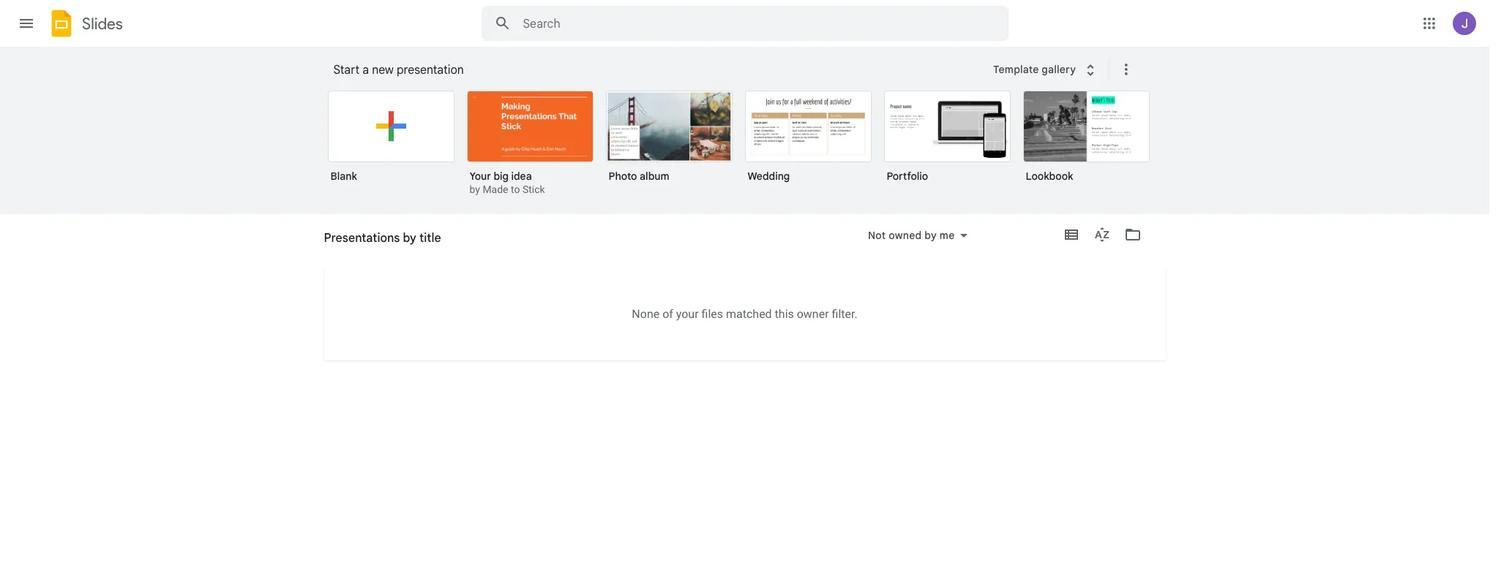 Task type: locate. For each thing, give the bounding box(es) containing it.
by
[[470, 184, 480, 195], [925, 229, 937, 242], [403, 231, 416, 246], [393, 237, 405, 250]]

portfolio option
[[884, 91, 1010, 193]]

presentations
[[324, 231, 400, 246], [324, 237, 390, 250]]

not owned by me
[[868, 229, 955, 242]]

owned
[[889, 229, 922, 242]]

by inside your big idea by made to stick
[[470, 184, 480, 195]]

new
[[372, 63, 394, 78]]

photo album
[[609, 170, 669, 183]]

your
[[676, 307, 699, 321]]

made to stick link
[[483, 184, 545, 195]]

this
[[775, 307, 794, 321]]

start a new presentation heading
[[333, 47, 984, 94]]

presentation
[[397, 63, 464, 78]]

by inside dropdown button
[[925, 229, 937, 242]]

wedding option
[[745, 91, 871, 193]]

None search field
[[481, 6, 1008, 41]]

blank option
[[328, 91, 454, 193]]

template
[[993, 63, 1039, 76]]

list box containing blank
[[328, 88, 1169, 215]]

Search bar text field
[[523, 17, 972, 31]]

stick
[[522, 184, 545, 195]]

blank
[[330, 170, 357, 183]]

album
[[640, 170, 669, 183]]

matched
[[726, 307, 772, 321]]

presentations by title heading
[[324, 214, 441, 261]]

lookbook option
[[1023, 91, 1149, 193]]

slides
[[82, 14, 123, 33]]

list box
[[328, 88, 1169, 215]]

of
[[662, 307, 673, 321]]

presentations inside presentations by title heading
[[324, 231, 400, 246]]

idea
[[511, 170, 532, 183]]

to
[[511, 184, 520, 195]]

me
[[940, 229, 955, 242]]

owner
[[797, 307, 829, 321]]

title
[[419, 231, 441, 246], [407, 237, 426, 250]]

1 presentations from the top
[[324, 231, 400, 246]]

title inside heading
[[419, 231, 441, 246]]

presentations by title
[[324, 231, 441, 246], [324, 237, 426, 250]]

start
[[333, 63, 359, 78]]



Task type: vqa. For each thing, say whether or not it's contained in the screenshot.
"Portfolio"
yes



Task type: describe. For each thing, give the bounding box(es) containing it.
not owned by me button
[[858, 227, 977, 244]]

2 presentations from the top
[[324, 237, 390, 250]]

2 presentations by title from the top
[[324, 237, 426, 250]]

not
[[868, 229, 886, 242]]

start a new presentation
[[333, 63, 464, 78]]

search image
[[488, 9, 517, 38]]

by inside heading
[[403, 231, 416, 246]]

your
[[470, 170, 491, 183]]

your big idea option
[[467, 91, 593, 198]]

none of your files matched this owner filter.
[[632, 307, 858, 321]]

main menu image
[[18, 15, 35, 32]]

made
[[483, 184, 508, 195]]

lookbook
[[1026, 170, 1073, 183]]

files
[[702, 307, 723, 321]]

big
[[494, 170, 509, 183]]

photo
[[609, 170, 637, 183]]

template gallery
[[993, 63, 1076, 76]]

1 presentations by title from the top
[[324, 231, 441, 246]]

none
[[632, 307, 660, 321]]

slides link
[[47, 9, 123, 41]]

none of your files matched this owner filter. region
[[324, 307, 1166, 321]]

portfolio
[[887, 170, 928, 183]]

gallery
[[1042, 63, 1076, 76]]

your big idea by made to stick
[[470, 170, 545, 195]]

more actions. image
[[1115, 61, 1135, 78]]

filter.
[[832, 307, 858, 321]]

wedding
[[748, 170, 790, 183]]

a
[[362, 63, 369, 78]]

template gallery button
[[984, 56, 1109, 83]]

photo album option
[[606, 91, 732, 193]]



